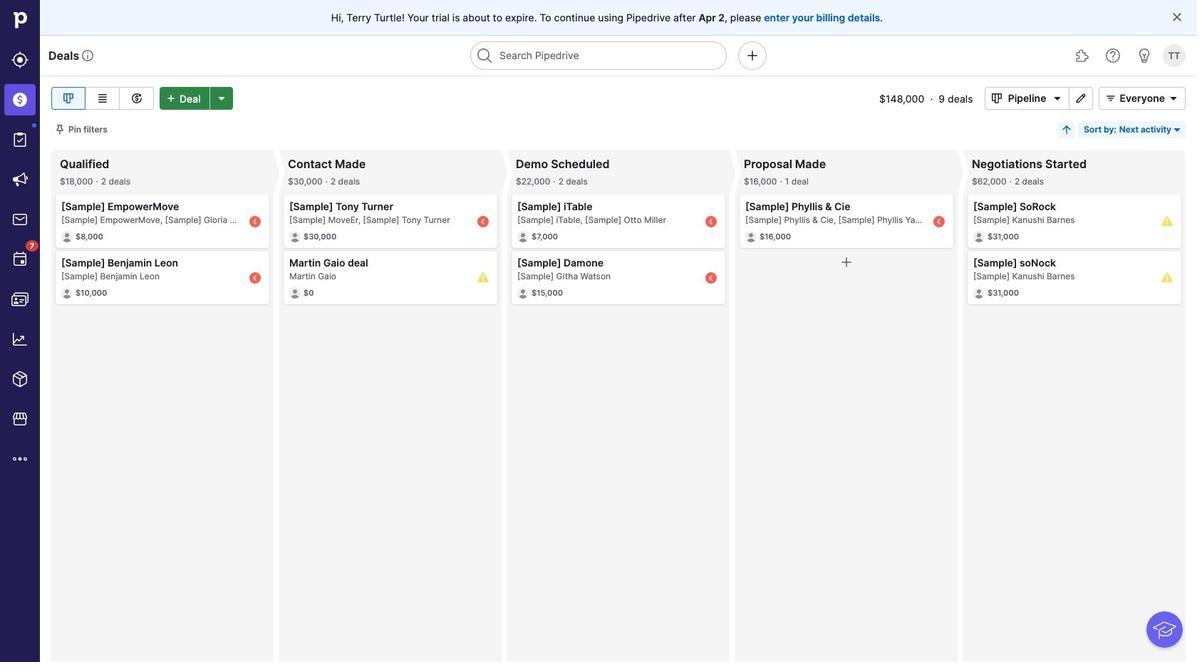 Task type: describe. For each thing, give the bounding box(es) containing it.
1 vertical spatial color primary image
[[54, 124, 66, 135]]

Search Pipedrive field
[[470, 41, 727, 70]]

pipeline image
[[60, 90, 77, 107]]

edit pipeline image
[[1073, 93, 1090, 104]]

quick help image
[[1105, 47, 1122, 64]]

deals image
[[11, 91, 29, 108]]

add deal options image
[[213, 93, 230, 104]]

0 vertical spatial color primary image
[[1172, 11, 1183, 23]]

1 horizontal spatial color primary image
[[838, 254, 855, 271]]

quick add image
[[744, 47, 761, 64]]



Task type: locate. For each thing, give the bounding box(es) containing it.
color undefined image
[[11, 131, 29, 148]]

marketplace image
[[11, 411, 29, 428]]

color undefined image
[[11, 251, 29, 268]]

2 horizontal spatial color primary image
[[1172, 11, 1183, 23]]

campaigns image
[[11, 171, 29, 188]]

list image
[[94, 90, 111, 107]]

insights image
[[11, 331, 29, 348]]

info image
[[82, 50, 94, 61]]

products image
[[11, 371, 29, 388]]

change order image
[[1062, 124, 1073, 135]]

leads image
[[11, 51, 29, 68]]

color primary inverted image
[[163, 93, 180, 104]]

menu
[[0, 0, 40, 662]]

sales inbox image
[[11, 211, 29, 228]]

forecast image
[[128, 90, 145, 107]]

more image
[[11, 450, 29, 468]]

add deal element
[[160, 87, 233, 110]]

2 vertical spatial color primary image
[[838, 254, 855, 271]]

sales assistant image
[[1136, 47, 1153, 64]]

color primary image
[[988, 93, 1005, 104], [1050, 93, 1067, 104], [1103, 93, 1120, 104], [1165, 93, 1183, 104], [1172, 124, 1183, 135]]

color primary image
[[1172, 11, 1183, 23], [54, 124, 66, 135], [838, 254, 855, 271]]

0 horizontal spatial color primary image
[[54, 124, 66, 135]]

home image
[[9, 9, 31, 31]]

contacts image
[[11, 291, 29, 308]]

menu item
[[0, 80, 40, 120]]

knowledge center bot, also known as kc bot is an onboarding assistant that allows you to see the list of onboarding items in one place for quick and easy reference. this improves your in-app experience. image
[[1147, 612, 1183, 648]]



Task type: vqa. For each thing, say whether or not it's contained in the screenshot.
COLOR UNDEFINED icon to the bottom
yes



